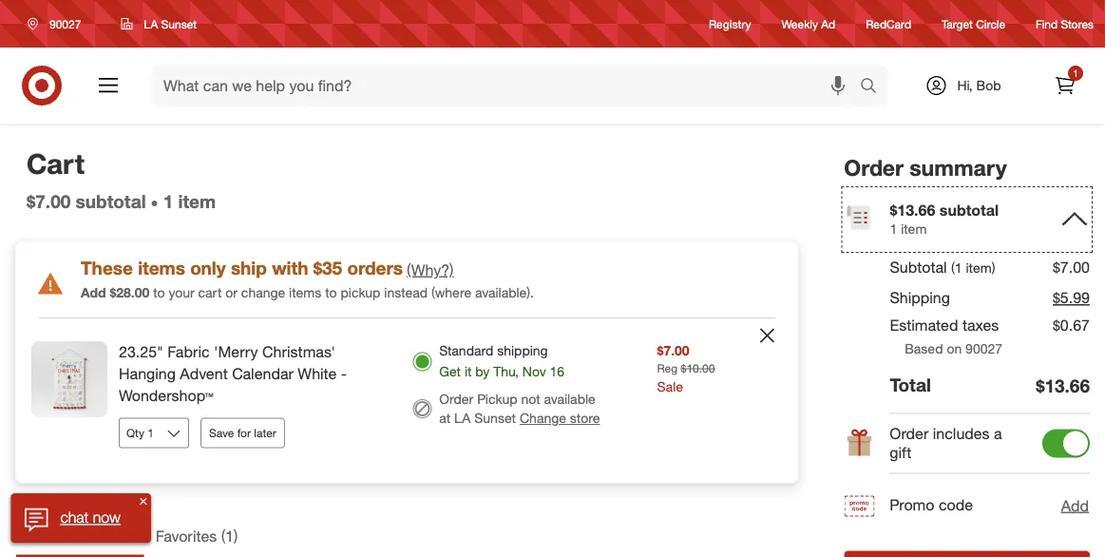 Task type: describe. For each thing, give the bounding box(es) containing it.
taxes
[[963, 316, 999, 334]]

promo
[[890, 496, 935, 515]]

nov
[[523, 363, 546, 380]]

pickup
[[477, 391, 518, 407]]

order summary
[[845, 154, 1008, 181]]

hi, bob
[[958, 77, 1002, 94]]

by
[[476, 363, 490, 380]]

item)
[[966, 259, 996, 276]]

1 down the stores
[[1074, 67, 1079, 79]]

1 link
[[1045, 65, 1087, 106]]

hi,
[[958, 77, 973, 94]]

these items only ship with $35 orders (why?) add $28.00 to your cart or change items to pickup instead (where available).
[[81, 257, 534, 301]]

1 vertical spatial 90027
[[966, 340, 1003, 357]]

ad
[[822, 17, 836, 31]]

1 right $7.00 subtotal
[[163, 190, 173, 212]]

ship
[[231, 257, 267, 279]]

0 horizontal spatial items
[[138, 257, 185, 279]]

available
[[544, 391, 596, 407]]

saved for later
[[28, 527, 133, 546]]

change
[[520, 410, 567, 426]]

order for order includes a gift
[[890, 425, 929, 443]]

standard shipping get it by thu, nov 16
[[440, 342, 565, 380]]

subtotal for $7.00 subtotal
[[76, 190, 146, 212]]

chat now
[[60, 508, 121, 527]]

chat now dialog
[[11, 494, 151, 543]]

'merry
[[214, 343, 258, 361]]

sale
[[658, 378, 684, 394]]

90027 button
[[15, 7, 101, 41]]

it
[[465, 363, 472, 380]]

1 inside $13.66 subtotal 1 item
[[890, 220, 898, 237]]

calendar
[[232, 365, 294, 383]]

circle
[[977, 17, 1006, 31]]

estimated
[[890, 316, 959, 334]]

subtotal
[[890, 258, 947, 276]]

christmas'
[[262, 343, 336, 361]]

subtotal (1 item)
[[890, 258, 996, 276]]

la sunset
[[144, 17, 197, 31]]

change store button
[[520, 409, 600, 428]]

advent
[[180, 365, 228, 383]]

add button
[[1061, 494, 1091, 517]]

$7.00 for $7.00
[[1054, 258, 1091, 276]]

23.25&#34; fabric &#39;merry christmas&#39; hanging advent calendar white - wondershop&#8482; image
[[31, 341, 107, 418]]

90027 inside dropdown button
[[49, 17, 81, 31]]

$28.00
[[110, 284, 150, 301]]

$7.00 subtotal
[[27, 190, 146, 212]]

(1
[[952, 259, 963, 276]]

(why?)
[[407, 260, 454, 279]]

chat now button
[[11, 494, 151, 543]]

favorites ( 1 )
[[156, 527, 238, 546]]

standard
[[440, 342, 494, 359]]

(where
[[432, 284, 472, 301]]

1 right favorites
[[225, 527, 234, 546]]

available).
[[475, 284, 534, 301]]

$13.66 for $13.66
[[1037, 375, 1091, 396]]

wondershop™
[[119, 386, 213, 405]]

includes
[[934, 425, 990, 443]]

target
[[942, 17, 974, 31]]

your
[[169, 284, 195, 301]]

cart item ready to fulfill group
[[16, 319, 798, 483]]

for for save
[[237, 426, 251, 440]]

add inside these items only ship with $35 orders (why?) add $28.00 to your cart or change items to pickup instead (where available).
[[81, 284, 106, 301]]

1 item
[[163, 190, 216, 212]]

$10.00
[[681, 361, 715, 376]]

or
[[226, 284, 238, 301]]

✕
[[140, 495, 147, 507]]

redcard
[[866, 17, 912, 31]]

weekly
[[782, 17, 819, 31]]

estimated taxes
[[890, 316, 999, 334]]

stores
[[1062, 17, 1094, 31]]

reg
[[658, 361, 678, 376]]

saved
[[28, 527, 72, 546]]

get
[[440, 363, 461, 380]]

2 to from the left
[[325, 284, 337, 301]]

registry
[[709, 17, 752, 31]]

shipping
[[497, 342, 548, 359]]

weekly ad
[[782, 17, 836, 31]]

(why?) button
[[407, 257, 454, 283]]

16
[[550, 363, 565, 380]]

order for order pickup not available at la sunset change store
[[440, 391, 474, 407]]

promo code
[[890, 496, 974, 515]]



Task type: locate. For each thing, give the bounding box(es) containing it.
later for saved for later
[[100, 527, 133, 546]]

for
[[237, 426, 251, 440], [76, 527, 96, 546]]

later right save
[[254, 426, 277, 440]]

order pickup not available at la sunset change store
[[440, 391, 600, 426]]

$7.00
[[27, 190, 71, 212], [1054, 258, 1091, 276], [658, 342, 690, 359]]

0 horizontal spatial to
[[153, 284, 165, 301]]

for for saved
[[76, 527, 96, 546]]

chat
[[60, 508, 89, 527]]

subtotal down the summary
[[940, 200, 999, 219]]

0 horizontal spatial item
[[178, 190, 216, 212]]

None radio
[[413, 352, 432, 371]]

to left your
[[153, 284, 165, 301]]

at
[[440, 410, 451, 426]]

order
[[845, 154, 904, 181], [440, 391, 474, 407], [890, 425, 929, 443]]

store
[[570, 410, 600, 426]]

on
[[947, 340, 962, 357]]

1 horizontal spatial item
[[901, 220, 927, 237]]

based
[[905, 340, 944, 357]]

$13.66 down order summary
[[890, 200, 936, 219]]

not available radio
[[413, 399, 432, 418]]

0 vertical spatial order
[[845, 154, 904, 181]]

order for order summary
[[845, 154, 904, 181]]

23.25" fabric 'merry christmas' hanging advent calendar white - wondershop™
[[119, 343, 347, 405]]

0 vertical spatial la
[[144, 17, 158, 31]]

1 vertical spatial items
[[289, 284, 322, 301]]

subtotal inside $13.66 subtotal 1 item
[[940, 200, 999, 219]]

0 vertical spatial $13.66
[[890, 200, 936, 219]]

saved for later link
[[16, 518, 144, 557]]

bob
[[977, 77, 1002, 94]]

0 vertical spatial for
[[237, 426, 251, 440]]

later for save for later
[[254, 426, 277, 440]]

1 horizontal spatial 90027
[[966, 340, 1003, 357]]

order includes a gift
[[890, 425, 1003, 462]]

find stores link
[[1037, 16, 1094, 32]]

$7.00 up reg in the bottom of the page
[[658, 342, 690, 359]]

$13.66 down "$0.67"
[[1037, 375, 1091, 396]]

total
[[890, 374, 931, 396]]

item
[[178, 190, 216, 212], [901, 220, 927, 237]]

item up subtotal
[[901, 220, 927, 237]]

1 horizontal spatial sunset
[[475, 410, 516, 426]]

90027 down taxes
[[966, 340, 1003, 357]]

cart
[[198, 284, 222, 301]]

now
[[93, 508, 121, 527]]

0 vertical spatial sunset
[[161, 17, 197, 31]]

to down $35
[[325, 284, 337, 301]]

$7.00 inside $7.00 reg $10.00 sale
[[658, 342, 690, 359]]

23.25"
[[119, 343, 163, 361]]

1 vertical spatial later
[[100, 527, 133, 546]]

$13.66 inside $13.66 subtotal 1 item
[[890, 200, 936, 219]]

save for later
[[209, 426, 277, 440]]

2 vertical spatial order
[[890, 425, 929, 443]]

fabric
[[168, 343, 210, 361]]

to
[[153, 284, 165, 301], [325, 284, 337, 301]]

90027 left la sunset dropdown button
[[49, 17, 81, 31]]

add inside button
[[1062, 496, 1090, 515]]

item inside $13.66 subtotal 1 item
[[901, 220, 927, 237]]

0 horizontal spatial subtotal
[[76, 190, 146, 212]]

1 horizontal spatial add
[[1062, 496, 1090, 515]]

la right at
[[455, 410, 471, 426]]

1 up subtotal
[[890, 220, 898, 237]]

thu,
[[494, 363, 519, 380]]

sunset inside order pickup not available at la sunset change store
[[475, 410, 516, 426]]

order inside order includes a gift
[[890, 425, 929, 443]]

order down search button
[[845, 154, 904, 181]]

1 vertical spatial $7.00
[[1054, 258, 1091, 276]]

-
[[341, 365, 347, 383]]

$7.00 down cart
[[27, 190, 71, 212]]

23.25" fabric 'merry christmas' hanging advent calendar white - wondershop™ link
[[119, 341, 383, 407]]

$5.99 button
[[1054, 284, 1091, 312]]

1
[[1074, 67, 1079, 79], [163, 190, 173, 212], [890, 220, 898, 237], [225, 527, 234, 546]]

$13.66 subtotal 1 item
[[890, 200, 999, 237]]

0 vertical spatial 90027
[[49, 17, 81, 31]]

search button
[[852, 65, 898, 110]]

order up at
[[440, 391, 474, 407]]

1 vertical spatial for
[[76, 527, 96, 546]]

items down with
[[289, 284, 322, 301]]

find
[[1037, 17, 1058, 31]]

0 horizontal spatial for
[[76, 527, 96, 546]]

0 horizontal spatial la
[[144, 17, 158, 31]]

target circle
[[942, 17, 1006, 31]]

1 vertical spatial la
[[455, 410, 471, 426]]

0 horizontal spatial later
[[100, 527, 133, 546]]

1 vertical spatial $13.66
[[1037, 375, 1091, 396]]

summary
[[910, 154, 1008, 181]]

0 horizontal spatial add
[[81, 284, 106, 301]]

What can we help you find? suggestions appear below search field
[[152, 65, 865, 106]]

1 vertical spatial sunset
[[475, 410, 516, 426]]

2 vertical spatial $7.00
[[658, 342, 690, 359]]

2 horizontal spatial $7.00
[[1054, 258, 1091, 276]]

1 horizontal spatial for
[[237, 426, 251, 440]]

change
[[241, 284, 285, 301]]

0 vertical spatial item
[[178, 190, 216, 212]]

a
[[995, 425, 1003, 443]]

for down chat now
[[76, 527, 96, 546]]

shipping
[[890, 288, 951, 307]]

subtotal
[[76, 190, 146, 212], [940, 200, 999, 219]]

0 vertical spatial items
[[138, 257, 185, 279]]

(
[[221, 527, 225, 546]]

1 horizontal spatial subtotal
[[940, 200, 999, 219]]

white
[[298, 365, 337, 383]]

cart
[[27, 146, 85, 180]]

1 horizontal spatial later
[[254, 426, 277, 440]]

)
[[234, 527, 238, 546]]

items up your
[[138, 257, 185, 279]]

0 horizontal spatial $13.66
[[890, 200, 936, 219]]

subtotal up these
[[76, 190, 146, 212]]

not
[[521, 391, 541, 407]]

$7.00 for $7.00 subtotal
[[27, 190, 71, 212]]

$35
[[314, 257, 342, 279]]

90027
[[49, 17, 81, 31], [966, 340, 1003, 357]]

code
[[939, 496, 974, 515]]

instead
[[384, 284, 428, 301]]

1 horizontal spatial items
[[289, 284, 322, 301]]

save
[[209, 426, 234, 440]]

for inside button
[[237, 426, 251, 440]]

save for later button
[[201, 418, 285, 449]]

for right save
[[237, 426, 251, 440]]

$7.00 for $7.00 reg $10.00 sale
[[658, 342, 690, 359]]

1 vertical spatial add
[[1062, 496, 1090, 515]]

0 vertical spatial $7.00
[[27, 190, 71, 212]]

only
[[190, 257, 226, 279]]

✕ button
[[136, 494, 151, 509]]

based on 90027
[[905, 340, 1003, 357]]

0 horizontal spatial sunset
[[161, 17, 197, 31]]

la right 90027 dropdown button at top left
[[144, 17, 158, 31]]

these
[[81, 257, 133, 279]]

1 horizontal spatial $13.66
[[1037, 375, 1091, 396]]

$13.66 for $13.66 subtotal 1 item
[[890, 200, 936, 219]]

$7.00 up "$5.99"
[[1054, 258, 1091, 276]]

1 to from the left
[[153, 284, 165, 301]]

1 horizontal spatial to
[[325, 284, 337, 301]]

weekly ad link
[[782, 16, 836, 32]]

orders
[[347, 257, 403, 279]]

$7.00 reg $10.00 sale
[[658, 342, 715, 394]]

target circle link
[[942, 16, 1006, 32]]

sunset inside dropdown button
[[161, 17, 197, 31]]

pickup
[[341, 284, 381, 301]]

gift
[[890, 444, 912, 462]]

1 horizontal spatial la
[[455, 410, 471, 426]]

order up gift
[[890, 425, 929, 443]]

later down "now"
[[100, 527, 133, 546]]

la inside dropdown button
[[144, 17, 158, 31]]

with
[[272, 257, 309, 279]]

0 vertical spatial add
[[81, 284, 106, 301]]

order inside order pickup not available at la sunset change store
[[440, 391, 474, 407]]

item up only
[[178, 190, 216, 212]]

favorites
[[156, 527, 217, 546]]

1 horizontal spatial $7.00
[[658, 342, 690, 359]]

0 horizontal spatial $7.00
[[27, 190, 71, 212]]

hanging
[[119, 365, 176, 383]]

1 vertical spatial item
[[901, 220, 927, 237]]

la
[[144, 17, 158, 31], [455, 410, 471, 426]]

0 vertical spatial later
[[254, 426, 277, 440]]

sunset
[[161, 17, 197, 31], [475, 410, 516, 426]]

later inside button
[[254, 426, 277, 440]]

$13.66
[[890, 200, 936, 219], [1037, 375, 1091, 396]]

0 horizontal spatial 90027
[[49, 17, 81, 31]]

la inside order pickup not available at la sunset change store
[[455, 410, 471, 426]]

1 vertical spatial order
[[440, 391, 474, 407]]

subtotal for $13.66 subtotal 1 item
[[940, 200, 999, 219]]



Task type: vqa. For each thing, say whether or not it's contained in the screenshot.
"Giftcard"
no



